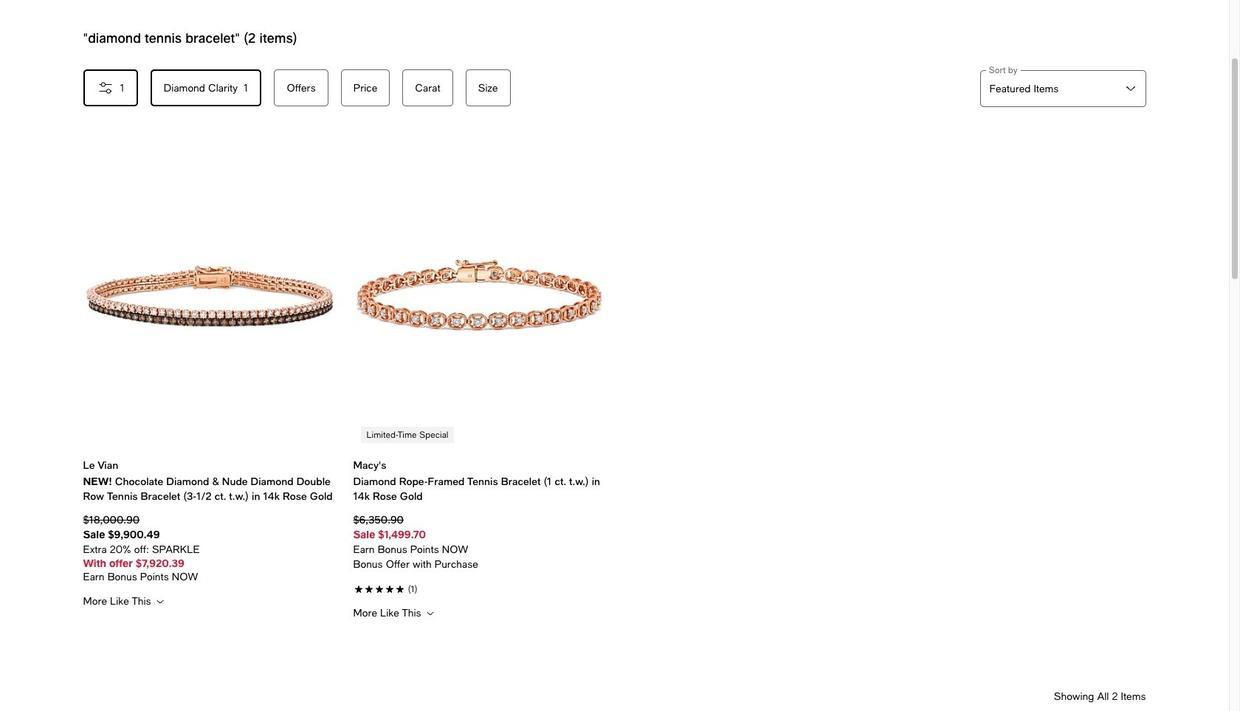 Task type: describe. For each thing, give the bounding box(es) containing it.
diamond rope-framed tennis bracelet (1 ct. t.w.) in 14k rose gold group
[[353, 142, 606, 620]]

extra 20% off: sparkle. extra 20% off qualifying items, code: sparkle. image
[[83, 542, 336, 557]]

0 vertical spatial earn bonus points now. checkout as a star rewards member to earn. image
[[353, 542, 606, 557]]

chocolate diamond & nude diamond double row tennis bracelet (3-1/2 ct. t.w.) in 14k rose gold group
[[83, 142, 336, 608]]

0 horizontal spatial earn bonus points now. checkout as a star rewards member to earn. image
[[83, 570, 336, 584]]



Task type: vqa. For each thing, say whether or not it's contained in the screenshot.
Earn Bonus Points NOW. Checkout as a Star Rewards member to earn. "image"
yes



Task type: locate. For each thing, give the bounding box(es) containing it.
bonus offer with purchase. $39.99 diamond earrings with a macy's purchase. image
[[353, 557, 606, 572]]

status
[[83, 30, 297, 46]]

5 out of 5 rating with 1 reviews image
[[353, 581, 606, 596]]

earn bonus points now. checkout as a star rewards member to earn. image
[[353, 542, 606, 557], [83, 570, 336, 584]]

earn bonus points now. checkout as a star rewards member to earn. image up 5 out of 5 rating with 1 reviews image
[[353, 542, 606, 557]]

1 horizontal spatial earn bonus points now. checkout as a star rewards member to earn. image
[[353, 542, 606, 557]]

earn bonus points now. checkout as a star rewards member to earn. image down extra 20% off: sparkle. extra 20% off qualifying items, code: sparkle. image
[[83, 570, 336, 584]]

1 vertical spatial earn bonus points now. checkout as a star rewards member to earn. image
[[83, 570, 336, 584]]



